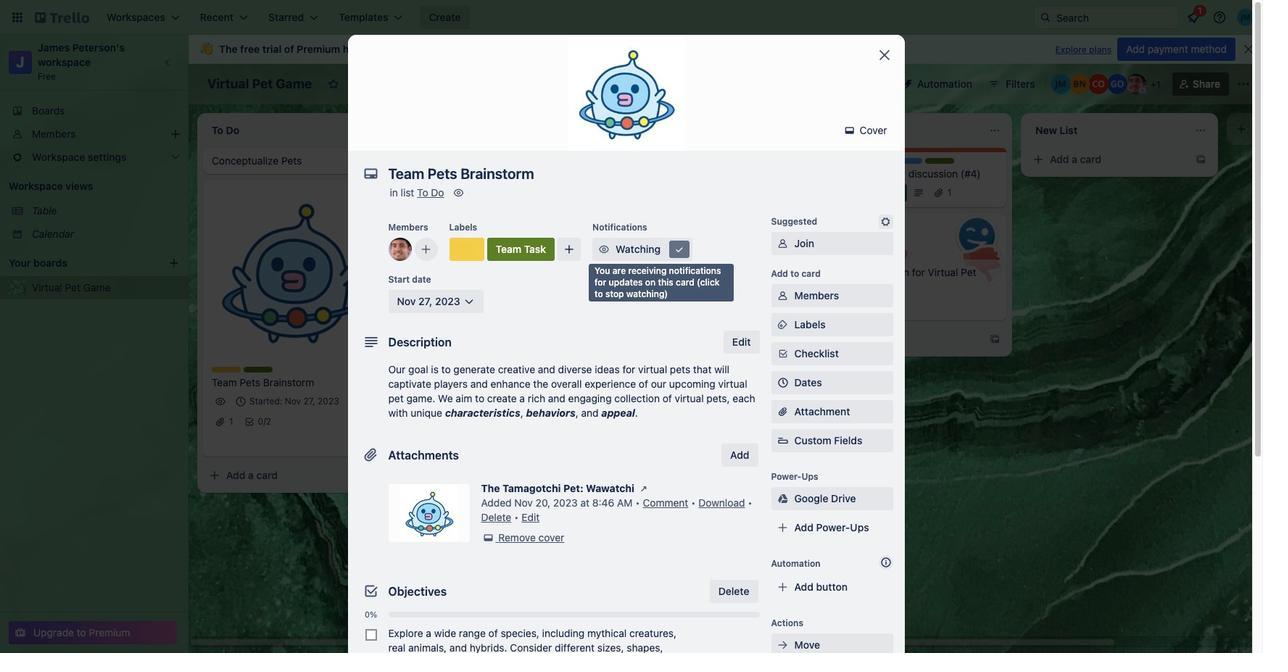 Task type: locate. For each thing, give the bounding box(es) containing it.
1 vertical spatial james peterson (jamespeterson93) image
[[365, 434, 383, 451]]

None text field
[[381, 161, 860, 187]]

ben nelson (bennelson96) image
[[1069, 74, 1090, 94]]

0 vertical spatial color: bold lime, title: "team task" element
[[487, 238, 555, 261]]

primary element
[[0, 0, 1263, 35]]

Search field
[[1051, 7, 1178, 28]]

your boards with 1 items element
[[9, 254, 146, 272]]

1 vertical spatial color: yellow, title: none image
[[212, 367, 241, 373]]

banner
[[189, 35, 1263, 64]]

color: bold lime, title: "team task" element
[[487, 238, 555, 261], [244, 367, 273, 373]]

james peterson (jamespeterson93) image
[[388, 238, 411, 261], [365, 434, 383, 451]]

0 horizontal spatial james peterson (jamespeterson93) image
[[365, 434, 383, 451]]

Board name text field
[[200, 73, 319, 96]]

close dialog image
[[875, 46, 893, 64]]

wave image
[[200, 43, 213, 56]]

1 horizontal spatial james peterson (jamespeterson93) image
[[388, 238, 411, 261]]

1 horizontal spatial color: yellow, title: none image
[[449, 238, 484, 261]]

None checkbox
[[829, 184, 907, 202], [365, 629, 377, 641], [829, 184, 907, 202], [365, 629, 377, 641]]

0 vertical spatial color: yellow, title: none image
[[449, 238, 484, 261]]

sm image
[[451, 186, 466, 200], [775, 236, 790, 251], [597, 242, 611, 257], [672, 242, 687, 257], [775, 318, 790, 332], [775, 492, 790, 506]]

color: yellow, title: none image
[[449, 238, 484, 261], [212, 367, 241, 373]]

sm image
[[842, 123, 857, 138], [878, 215, 893, 229], [775, 289, 790, 303], [637, 481, 651, 496], [481, 531, 496, 545], [775, 638, 790, 653]]

jeremy miller (jeremymiller198) image
[[1050, 74, 1071, 94]]

color: blue, title: "fyi" element
[[893, 158, 922, 164]]

1 vertical spatial color: bold lime, title: "team task" element
[[244, 367, 273, 373]]

0 horizontal spatial color: bold lime, title: "team task" element
[[244, 367, 273, 373]]

create from template… image
[[1195, 154, 1206, 165]]

0 horizontal spatial color: yellow, title: none image
[[212, 367, 241, 373]]



Task type: describe. For each thing, give the bounding box(es) containing it.
star or unstar board image
[[328, 78, 340, 90]]

search image
[[1040, 12, 1051, 23]]

show menu image
[[1236, 77, 1251, 91]]

james peterson (jamespeterson93) image
[[1126, 74, 1146, 94]]

1 horizontal spatial color: bold lime, title: "team task" element
[[487, 238, 555, 261]]

open information menu image
[[1212, 10, 1227, 25]]

create from template… image
[[989, 334, 1001, 345]]

workspace navigation collapse icon image
[[158, 52, 178, 73]]

add board image
[[168, 257, 180, 269]]

gary orlando (garyorlando) image
[[1107, 74, 1127, 94]]

1 notification image
[[1185, 9, 1202, 26]]

0 vertical spatial james peterson (jamespeterson93) image
[[388, 238, 411, 261]]

christina overa (christinaovera) image
[[1088, 74, 1108, 94]]

add members to card image
[[420, 242, 432, 257]]

jeremy miller (jeremymiller198) image
[[1237, 9, 1254, 26]]

color: bold lime, title: none image
[[925, 158, 954, 164]]



Task type: vqa. For each thing, say whether or not it's contained in the screenshot.
Create from template… "icon"
yes



